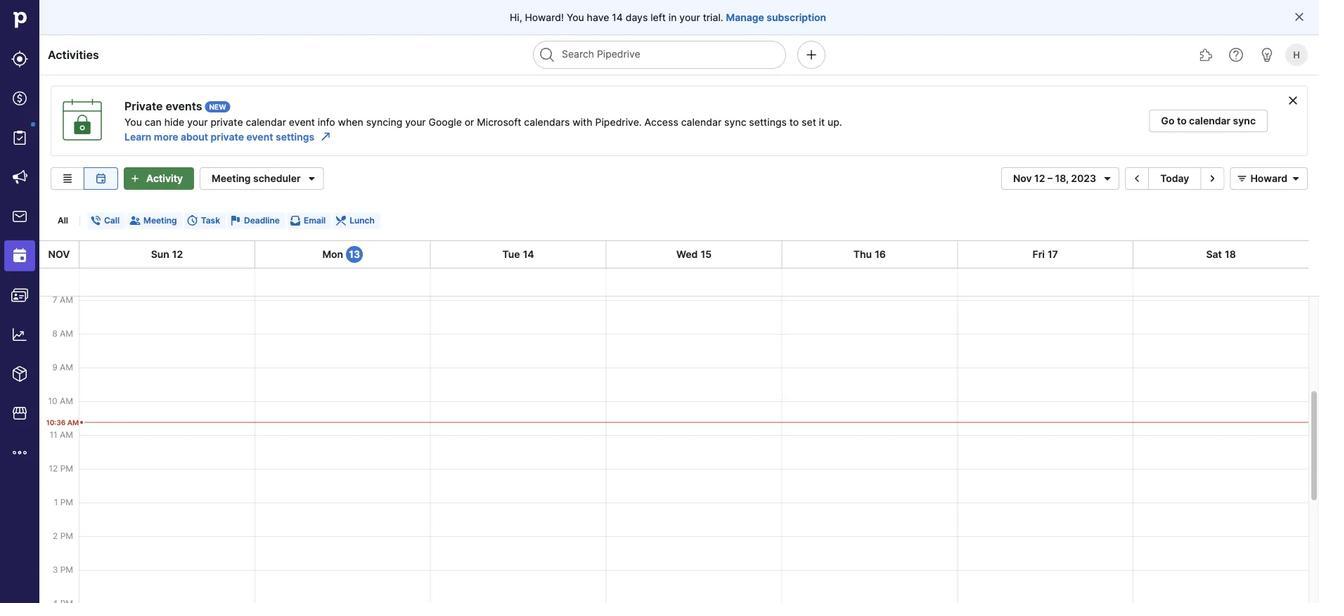 Task type: describe. For each thing, give the bounding box(es) containing it.
1 horizontal spatial your
[[405, 116, 426, 128]]

tue 14
[[502, 249, 534, 261]]

days
[[626, 11, 648, 23]]

meeting scheduler button
[[200, 167, 324, 190]]

manage
[[726, 11, 764, 23]]

2
[[53, 531, 58, 541]]

0 horizontal spatial sync
[[724, 116, 746, 128]]

12 for nov
[[1034, 173, 1045, 185]]

pm for 12 pm
[[60, 463, 73, 473]]

close private events banner image
[[1288, 95, 1299, 106]]

scheduler
[[253, 173, 301, 185]]

meeting button
[[127, 212, 183, 229]]

list image
[[59, 173, 76, 184]]

wed 15
[[676, 249, 712, 261]]

pm for 2 pm
[[60, 531, 73, 541]]

email
[[304, 216, 326, 226]]

0 vertical spatial settings
[[749, 116, 787, 128]]

marketplace image
[[11, 405, 28, 422]]

16
[[875, 249, 886, 261]]

1
[[54, 497, 58, 507]]

–
[[1048, 173, 1053, 185]]

campaigns image
[[11, 169, 28, 186]]

nov 12 – 18, 2023
[[1013, 173, 1096, 185]]

activity button
[[124, 167, 194, 190]]

call button
[[87, 212, 125, 229]]

meeting scheduler
[[212, 173, 301, 185]]

h
[[1293, 49, 1300, 60]]

color primary image inside the task button
[[187, 215, 198, 226]]

more
[[154, 131, 178, 143]]

left
[[651, 11, 666, 23]]

2 vertical spatial 12
[[49, 463, 58, 473]]

18,
[[1055, 173, 1069, 185]]

task
[[201, 216, 220, 226]]

Search Pipedrive field
[[533, 41, 786, 69]]

activity
[[146, 173, 183, 185]]

today button
[[1149, 167, 1201, 190]]

1 pm
[[54, 497, 73, 507]]

0 horizontal spatial your
[[187, 116, 208, 128]]

3 pm
[[53, 564, 73, 574]]

fri 17
[[1033, 249, 1058, 261]]

color link image
[[320, 131, 331, 142]]

color primary inverted image
[[127, 173, 143, 184]]

in
[[669, 11, 677, 23]]

2023
[[1071, 173, 1096, 185]]

about
[[181, 131, 208, 143]]

contacts image
[[11, 287, 28, 304]]

9 am
[[52, 362, 73, 372]]

it
[[819, 116, 825, 128]]

am for 9 am
[[60, 362, 73, 372]]

tue
[[502, 249, 520, 261]]

7 am
[[53, 294, 73, 304]]

h button
[[1283, 41, 1311, 69]]

have
[[587, 11, 609, 23]]

color primary image inside meeting scheduler button
[[303, 170, 320, 187]]

previous week image
[[1129, 173, 1146, 184]]

0 vertical spatial event
[[289, 116, 315, 128]]

home image
[[9, 9, 30, 30]]

am for 10 am
[[60, 396, 73, 406]]

18
[[1225, 249, 1236, 261]]

or
[[465, 116, 474, 128]]

info
[[318, 116, 335, 128]]

0 horizontal spatial to
[[789, 116, 799, 128]]

1 vertical spatial you
[[124, 116, 142, 128]]

activities
[[48, 48, 99, 62]]

0 vertical spatial you
[[567, 11, 584, 23]]

calendar image
[[92, 173, 109, 184]]

sun
[[151, 249, 169, 261]]

private
[[124, 99, 163, 113]]

10
[[48, 396, 57, 406]]

calendars
[[524, 116, 570, 128]]

learn
[[124, 131, 151, 143]]

11 am
[[50, 429, 73, 439]]

1 vertical spatial settings
[[276, 131, 314, 143]]

thu 16
[[854, 249, 886, 261]]

google
[[429, 116, 462, 128]]

meeting for meeting
[[143, 216, 177, 226]]

all
[[58, 216, 68, 226]]

hide
[[164, 116, 184, 128]]

howard!
[[525, 11, 564, 23]]

2 horizontal spatial your
[[679, 11, 700, 23]]

0 horizontal spatial 14
[[523, 249, 534, 261]]

1 horizontal spatial calendar
[[681, 116, 722, 128]]

next week image
[[1204, 173, 1221, 184]]

8 am
[[52, 328, 73, 338]]

email button
[[287, 212, 331, 229]]

fri
[[1033, 249, 1045, 261]]

new
[[209, 103, 226, 111]]



Task type: locate. For each thing, give the bounding box(es) containing it.
hi, howard! you have 14 days left in your  trial. manage subscription
[[510, 11, 826, 23]]

am for 11 am
[[60, 429, 73, 439]]

1 vertical spatial event
[[246, 131, 273, 143]]

to inside button
[[1177, 115, 1187, 127]]

13
[[349, 249, 360, 261]]

4 am from the top
[[60, 396, 73, 406]]

12 for sun
[[172, 249, 183, 261]]

0 horizontal spatial settings
[[276, 131, 314, 143]]

am right the 11
[[60, 429, 73, 439]]

2 am from the top
[[60, 328, 73, 338]]

lunch button
[[333, 212, 380, 229]]

color primary image
[[1234, 173, 1251, 184], [1288, 173, 1304, 184], [129, 215, 141, 226], [290, 215, 301, 226], [336, 215, 347, 226]]

meeting inside 'button'
[[143, 216, 177, 226]]

to
[[1177, 115, 1187, 127], [789, 116, 799, 128]]

private events new
[[124, 99, 226, 113]]

settings left set
[[749, 116, 787, 128]]

more image
[[11, 444, 28, 461]]

2 private from the top
[[211, 131, 244, 143]]

meeting inside button
[[212, 173, 251, 185]]

go to calendar sync button
[[1149, 110, 1268, 132]]

12 down the 11
[[49, 463, 58, 473]]

menu item
[[0, 236, 39, 276]]

menu
[[0, 0, 39, 603]]

1 horizontal spatial meeting
[[212, 173, 251, 185]]

sync
[[1233, 115, 1256, 127], [724, 116, 746, 128]]

color primary image for lunch
[[336, 215, 347, 226]]

12 inside the nov 12 – 18, 2023 button
[[1034, 173, 1045, 185]]

1 vertical spatial private
[[211, 131, 244, 143]]

calendar right the access
[[681, 116, 722, 128]]

leads image
[[11, 51, 28, 68]]

color primary image inside deadline button
[[230, 215, 241, 226]]

wed
[[676, 249, 698, 261]]

2 horizontal spatial 12
[[1034, 173, 1045, 185]]

your up about on the left of the page
[[187, 116, 208, 128]]

color primary image right 2023
[[1099, 173, 1116, 184]]

task button
[[184, 212, 226, 229]]

am for 8 am
[[60, 328, 73, 338]]

1 horizontal spatial 12
[[172, 249, 183, 261]]

event up meeting scheduler button
[[246, 131, 273, 143]]

meeting for meeting scheduler
[[212, 173, 251, 185]]

1 am from the top
[[60, 294, 73, 304]]

thu
[[854, 249, 872, 261]]

am right 9
[[60, 362, 73, 372]]

syncing
[[366, 116, 402, 128]]

12 pm
[[49, 463, 73, 473]]

meeting down the learn more about private event settings on the left top of the page
[[212, 173, 251, 185]]

color primary image
[[1294, 11, 1305, 23], [303, 170, 320, 187], [1099, 173, 1116, 184], [90, 215, 101, 226], [187, 215, 198, 226], [230, 215, 241, 226]]

color primary image up h
[[1294, 11, 1305, 23]]

hi,
[[510, 11, 522, 23]]

0 vertical spatial private
[[211, 116, 243, 128]]

color primary image inside meeting 'button'
[[129, 215, 141, 226]]

0 horizontal spatial you
[[124, 116, 142, 128]]

am for 7 am
[[60, 294, 73, 304]]

settings left color link icon
[[276, 131, 314, 143]]

quick add image
[[803, 46, 820, 63]]

1 horizontal spatial 14
[[612, 11, 623, 23]]

1 vertical spatial 12
[[172, 249, 183, 261]]

sat 18
[[1206, 249, 1236, 261]]

color primary image for meeting
[[129, 215, 141, 226]]

subscription
[[767, 11, 826, 23]]

0 horizontal spatial meeting
[[143, 216, 177, 226]]

calendar up the learn more about private event settings on the left top of the page
[[246, 116, 286, 128]]

1 pm from the top
[[60, 463, 73, 473]]

calendar right go
[[1189, 115, 1231, 127]]

2 horizontal spatial calendar
[[1189, 115, 1231, 127]]

nov 12 – 18, 2023 button
[[1001, 167, 1120, 190]]

0 vertical spatial 14
[[612, 11, 623, 23]]

pm up 1 pm
[[60, 463, 73, 473]]

products image
[[11, 366, 28, 383]]

meeting up sun
[[143, 216, 177, 226]]

learn more about private event settings
[[124, 131, 314, 143]]

0 horizontal spatial event
[[246, 131, 273, 143]]

your left google
[[405, 116, 426, 128]]

mon
[[322, 249, 343, 261]]

access
[[644, 116, 678, 128]]

12 right sun
[[172, 249, 183, 261]]

set
[[802, 116, 816, 128]]

color primary image right scheduler
[[303, 170, 320, 187]]

color primary image inside the nov 12 – 18, 2023 button
[[1099, 173, 1116, 184]]

14
[[612, 11, 623, 23], [523, 249, 534, 261]]

pm right 1
[[60, 497, 73, 507]]

color undefined image
[[11, 129, 28, 146]]

events
[[166, 99, 202, 113]]

sync inside button
[[1233, 115, 1256, 127]]

10 am
[[48, 396, 73, 406]]

color primary image for email
[[290, 215, 301, 226]]

can
[[145, 116, 162, 128]]

color primary image left call
[[90, 215, 101, 226]]

microsoft
[[477, 116, 521, 128]]

3
[[53, 564, 58, 574]]

nov
[[1013, 173, 1032, 185]]

to left set
[[789, 116, 799, 128]]

15
[[701, 249, 712, 261]]

pm right 3 in the bottom left of the page
[[60, 564, 73, 574]]

call
[[104, 216, 120, 226]]

5 am from the top
[[60, 429, 73, 439]]

to right go
[[1177, 115, 1187, 127]]

1 vertical spatial 14
[[523, 249, 534, 261]]

settings
[[749, 116, 787, 128], [276, 131, 314, 143]]

color primary image inside email button
[[290, 215, 301, 226]]

activities image
[[11, 248, 28, 264]]

deals image
[[11, 90, 28, 107]]

am right 7
[[60, 294, 73, 304]]

private down new
[[211, 131, 244, 143]]

private up the learn more about private event settings on the left top of the page
[[211, 116, 243, 128]]

color primary image inside lunch button
[[336, 215, 347, 226]]

12
[[1034, 173, 1045, 185], [172, 249, 183, 261], [49, 463, 58, 473]]

1 vertical spatial meeting
[[143, 216, 177, 226]]

14 right tue
[[523, 249, 534, 261]]

7
[[53, 294, 57, 304]]

trial.
[[703, 11, 723, 23]]

1 horizontal spatial sync
[[1233, 115, 1256, 127]]

you left have
[[567, 11, 584, 23]]

2 pm
[[53, 531, 73, 541]]

1 horizontal spatial settings
[[749, 116, 787, 128]]

3 pm from the top
[[60, 531, 73, 541]]

1 horizontal spatial event
[[289, 116, 315, 128]]

0 vertical spatial meeting
[[212, 173, 251, 185]]

pm for 1 pm
[[60, 497, 73, 507]]

howard button
[[1230, 167, 1308, 190]]

you can hide your private calendar event info when syncing your google or microsoft calendars with pipedrive. access calendar sync settings to set it up.
[[124, 116, 842, 128]]

0 horizontal spatial calendar
[[246, 116, 286, 128]]

2 pm from the top
[[60, 497, 73, 507]]

you up learn
[[124, 116, 142, 128]]

12 left the – on the right of the page
[[1034, 173, 1045, 185]]

calendar
[[1189, 115, 1231, 127], [246, 116, 286, 128], [681, 116, 722, 128]]

sat
[[1206, 249, 1222, 261]]

deadline button
[[227, 212, 285, 229]]

pm right 2
[[60, 531, 73, 541]]

manage subscription link
[[726, 10, 826, 24]]

event left info
[[289, 116, 315, 128]]

go
[[1161, 115, 1175, 127]]

event inside learn more about private event settings link
[[246, 131, 273, 143]]

9
[[52, 362, 57, 372]]

your right the in
[[679, 11, 700, 23]]

color primary image for howard
[[1234, 173, 1251, 184]]

1 horizontal spatial to
[[1177, 115, 1187, 127]]

color primary image left the task
[[187, 215, 198, 226]]

am right 8
[[60, 328, 73, 338]]

sales assistant image
[[1259, 46, 1276, 63]]

nov
[[48, 249, 70, 261]]

go to calendar sync
[[1161, 115, 1256, 127]]

mon 13
[[322, 249, 360, 261]]

14 left "days"
[[612, 11, 623, 23]]

today
[[1160, 173, 1189, 185]]

am right 10
[[60, 396, 73, 406]]

am
[[60, 294, 73, 304], [60, 328, 73, 338], [60, 362, 73, 372], [60, 396, 73, 406], [60, 429, 73, 439]]

when
[[338, 116, 363, 128]]

deadline
[[244, 216, 280, 226]]

insights image
[[11, 326, 28, 343]]

sun 12
[[151, 249, 183, 261]]

pm for 3 pm
[[60, 564, 73, 574]]

meeting
[[212, 173, 251, 185], [143, 216, 177, 226]]

0 vertical spatial 12
[[1034, 173, 1045, 185]]

color primary image right the task
[[230, 215, 241, 226]]

pipedrive.
[[595, 116, 642, 128]]

0 horizontal spatial 12
[[49, 463, 58, 473]]

1 private from the top
[[211, 116, 243, 128]]

howard
[[1251, 173, 1288, 185]]

quick help image
[[1228, 46, 1245, 63]]

calendar inside button
[[1189, 115, 1231, 127]]

3 am from the top
[[60, 362, 73, 372]]

color primary image inside call button
[[90, 215, 101, 226]]

up.
[[828, 116, 842, 128]]

your
[[679, 11, 700, 23], [187, 116, 208, 128], [405, 116, 426, 128]]

11
[[50, 429, 57, 439]]

lunch
[[350, 216, 375, 226]]

1 horizontal spatial you
[[567, 11, 584, 23]]

sales inbox image
[[11, 208, 28, 225]]

with
[[573, 116, 593, 128]]

4 pm from the top
[[60, 564, 73, 574]]

8
[[52, 328, 57, 338]]

17
[[1048, 249, 1058, 261]]



Task type: vqa. For each thing, say whether or not it's contained in the screenshot.


